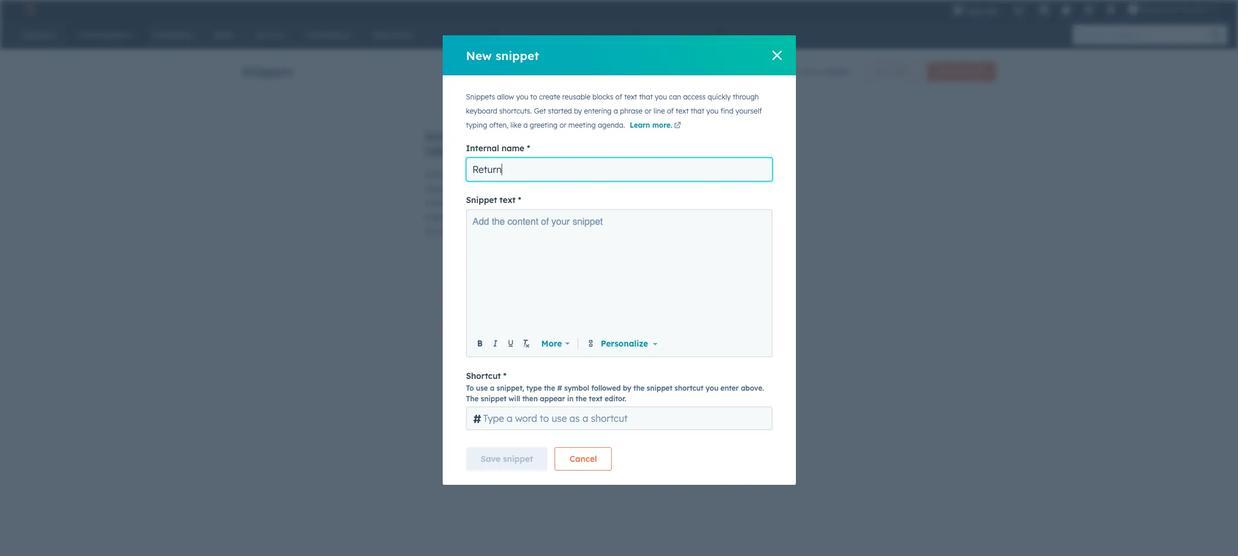Task type: locate. For each thing, give the bounding box(es) containing it.
text up link opens in a new window image
[[676, 107, 689, 115]]

hubspot image
[[21, 2, 35, 16]]

2 vertical spatial your
[[552, 217, 570, 227]]

you up shortcuts.
[[516, 92, 529, 101]]

settings link
[[1077, 0, 1101, 19]]

2 horizontal spatial a
[[614, 107, 618, 115]]

and left agenda.
[[575, 129, 597, 144]]

1 vertical spatial type
[[526, 384, 542, 393]]

settings image
[[1084, 5, 1094, 16]]

create snippet
[[937, 67, 986, 76]]

upgrade
[[966, 6, 999, 15]]

new for new folder
[[874, 67, 889, 76]]

type
[[578, 212, 595, 223], [526, 384, 542, 393]]

notes
[[467, 144, 499, 158], [425, 198, 446, 208], [484, 212, 505, 223]]

emails up snippet text
[[475, 184, 501, 194]]

1 vertical spatial emails
[[475, 184, 501, 194]]

create inside button
[[937, 67, 960, 76]]

notes up over
[[484, 212, 505, 223]]

1 horizontal spatial snippets
[[466, 92, 495, 101]]

link opens in a new window image
[[674, 121, 681, 131]]

0 vertical spatial new
[[466, 48, 492, 63]]

none text field inside dialog
[[473, 216, 766, 333]]

to up get
[[531, 92, 537, 101]]

snippets inside snippets allow you to create reusable blocks of text that you can access quickly through keyboard shortcuts. get started by entering a phrase or line of text that you find yourself typing often, like a greeting or meeting agenda.
[[466, 92, 495, 101]]

1 vertical spatial snippets
[[466, 92, 495, 101]]

marketplaces image
[[1039, 5, 1050, 16]]

a right use in the left of the page
[[490, 384, 495, 393]]

a
[[614, 107, 618, 115], [524, 121, 528, 130], [490, 384, 495, 393]]

marketplaces button
[[1032, 0, 1057, 19]]

type up then
[[526, 384, 542, 393]]

by down reusable
[[574, 107, 582, 115]]

1 vertical spatial new
[[874, 67, 889, 76]]

or down started
[[560, 121, 567, 130]]

enter
[[721, 384, 739, 393]]

notifications image
[[1106, 5, 1117, 16]]

add
[[473, 217, 489, 227]]

thing
[[463, 226, 483, 237]]

menu
[[946, 0, 1224, 23]]

notes down responses
[[425, 198, 446, 208]]

0 horizontal spatial #
[[473, 411, 482, 426]]

to
[[531, 92, 537, 101], [492, 170, 500, 180], [522, 184, 530, 194], [568, 212, 576, 223]]

that down access at right top
[[691, 107, 705, 115]]

0 horizontal spatial create
[[425, 170, 451, 180]]

responses
[[425, 184, 464, 194]]

and inside 'save time writing emails and taking notes'
[[575, 129, 597, 144]]

create inside create shortcuts to your most common responses in emails sent to prospects and notes logged in your crm. quickly send emails and log notes without having to type the same thing over and over.
[[425, 170, 451, 180]]

2 vertical spatial in
[[567, 395, 574, 403]]

you inside "shortcut to use a snippet, type the # symbol followed by the snippet shortcut you enter above. the snippet will then appear in the text editor."
[[706, 384, 719, 393]]

allow
[[497, 92, 514, 101]]

most
[[522, 170, 541, 180]]

like
[[511, 121, 522, 130]]

new left folder
[[874, 67, 889, 76]]

notes inside 'save time writing emails and taking notes'
[[467, 144, 499, 158]]

in
[[466, 184, 473, 194], [478, 198, 485, 208], [567, 395, 574, 403]]

a inside "shortcut to use a snippet, type the # symbol followed by the snippet shortcut you enter above. the snippet will then appear in the text editor."
[[490, 384, 495, 393]]

new inside dialog
[[466, 48, 492, 63]]

that up phrase
[[639, 92, 653, 101]]

create right folder
[[937, 67, 960, 76]]

shortcut element
[[466, 407, 772, 431]]

1 vertical spatial save
[[481, 454, 501, 465]]

can
[[669, 92, 681, 101]]

of left "5"
[[803, 67, 811, 77]]

started
[[548, 107, 572, 115]]

save for save time writing emails and taking notes
[[425, 129, 454, 144]]

1 horizontal spatial #
[[557, 384, 562, 393]]

snippet
[[496, 48, 539, 63], [962, 67, 986, 76], [573, 217, 603, 227], [647, 384, 673, 393], [481, 395, 507, 403], [503, 454, 533, 465]]

hubspot link
[[14, 2, 44, 16]]

1 horizontal spatial type
[[578, 212, 595, 223]]

create up responses
[[425, 170, 451, 180]]

create for create shortcuts to your most common responses in emails sent to prospects and notes logged in your crm. quickly send emails and log notes without having to type the same thing over and over.
[[425, 170, 451, 180]]

new up keyboard
[[466, 48, 492, 63]]

more
[[542, 338, 562, 349]]

0 vertical spatial create
[[937, 67, 960, 76]]

close image
[[772, 51, 782, 60]]

same
[[440, 226, 461, 237]]

# down the in the left of the page
[[473, 411, 482, 426]]

1 horizontal spatial new
[[874, 67, 889, 76]]

search image
[[1211, 29, 1222, 40]]

emails up 'same'
[[425, 212, 450, 223]]

1 horizontal spatial a
[[524, 121, 528, 130]]

text
[[624, 92, 637, 101], [676, 107, 689, 115], [500, 195, 516, 206], [589, 395, 603, 403]]

snippets banner
[[242, 59, 996, 81]]

the left 'same'
[[425, 226, 437, 237]]

save snippet button
[[466, 448, 548, 471]]

0 horizontal spatial save
[[425, 129, 454, 144]]

0 horizontal spatial type
[[526, 384, 542, 393]]

of
[[803, 67, 811, 77], [616, 92, 622, 101], [667, 107, 674, 115], [541, 217, 549, 227]]

1 horizontal spatial save
[[481, 454, 501, 465]]

1 horizontal spatial in
[[478, 198, 485, 208]]

1 horizontal spatial by
[[623, 384, 632, 393]]

Internal name text field
[[466, 158, 772, 181]]

0 vertical spatial snippets
[[242, 64, 294, 79]]

0 horizontal spatial new
[[466, 48, 492, 63]]

to right shortcuts
[[492, 170, 500, 180]]

or
[[645, 107, 652, 115], [560, 121, 567, 130]]

0 vertical spatial emails
[[533, 129, 571, 144]]

find
[[721, 107, 734, 115]]

name
[[502, 143, 525, 154]]

0 vertical spatial #
[[557, 384, 562, 393]]

type down send on the left top
[[578, 212, 595, 223]]

create shortcuts to your most common responses in emails sent to prospects and notes logged in your crm. quickly send emails and log notes without having to type the same thing over and over.
[[425, 170, 595, 237]]

0 vertical spatial or
[[645, 107, 652, 115]]

that
[[639, 92, 653, 101], [691, 107, 705, 115]]

0 vertical spatial that
[[639, 92, 653, 101]]

tara schultz image
[[1129, 4, 1139, 15]]

save inside 'save time writing emails and taking notes'
[[425, 129, 454, 144]]

line
[[654, 107, 665, 115]]

snippets for snippets allow you to create reusable blocks of text that you can access quickly through keyboard shortcuts. get started by entering a phrase or line of text that you find yourself typing often, like a greeting or meeting agenda.
[[466, 92, 495, 101]]

emails down started
[[533, 129, 571, 144]]

0 vertical spatial save
[[425, 129, 454, 144]]

of right blocks
[[616, 92, 622, 101]]

you
[[516, 92, 529, 101], [655, 92, 667, 101], [707, 107, 719, 115], [706, 384, 719, 393]]

snippets inside banner
[[242, 64, 294, 79]]

then
[[522, 395, 538, 403]]

you left find
[[707, 107, 719, 115]]

learn more. link
[[630, 121, 683, 131]]

help image
[[1061, 5, 1072, 16]]

1 horizontal spatial create
[[937, 67, 960, 76]]

0 horizontal spatial in
[[466, 184, 473, 194]]

# up appear
[[557, 384, 562, 393]]

appear
[[540, 395, 565, 403]]

sent
[[503, 184, 519, 194]]

to inside snippets allow you to create reusable blocks of text that you can access quickly through keyboard shortcuts. get started by entering a phrase or line of text that you find yourself typing often, like a greeting or meeting agenda.
[[531, 92, 537, 101]]

and
[[575, 129, 597, 144], [572, 184, 587, 194], [452, 212, 467, 223], [505, 226, 520, 237]]

new inside button
[[874, 67, 889, 76]]

save inside the save snippet button
[[481, 454, 501, 465]]

in inside "shortcut to use a snippet, type the # symbol followed by the snippet shortcut you enter above. the snippet will then appear in the text editor."
[[567, 395, 574, 403]]

0 vertical spatial type
[[578, 212, 595, 223]]

1 vertical spatial or
[[560, 121, 567, 130]]

created
[[820, 67, 850, 77]]

1 vertical spatial #
[[473, 411, 482, 426]]

symbol
[[564, 384, 590, 393]]

0 vertical spatial notes
[[467, 144, 499, 158]]

1 horizontal spatial emails
[[475, 184, 501, 194]]

0
[[796, 67, 801, 77]]

by up editor.
[[623, 384, 632, 393]]

a right like
[[524, 121, 528, 130]]

cancel
[[570, 454, 597, 465]]

text down followed
[[589, 395, 603, 403]]

yourself
[[736, 107, 762, 115]]

of right over.
[[541, 217, 549, 227]]

2 vertical spatial a
[[490, 384, 495, 393]]

your down sent
[[487, 198, 504, 208]]

0 vertical spatial a
[[614, 107, 618, 115]]

0 vertical spatial by
[[574, 107, 582, 115]]

type inside "shortcut to use a snippet, type the # symbol followed by the snippet shortcut you enter above. the snippet will then appear in the text editor."
[[526, 384, 542, 393]]

new for new snippet
[[466, 48, 492, 63]]

in down symbol
[[567, 395, 574, 403]]

or left line
[[645, 107, 652, 115]]

2 horizontal spatial in
[[567, 395, 574, 403]]

0 horizontal spatial snippets
[[242, 64, 294, 79]]

1 vertical spatial by
[[623, 384, 632, 393]]

over.
[[522, 226, 540, 237]]

1 vertical spatial notes
[[425, 198, 446, 208]]

1 vertical spatial in
[[478, 198, 485, 208]]

to right sent
[[522, 184, 530, 194]]

link opens in a new window image
[[674, 123, 681, 130]]

above.
[[741, 384, 764, 393]]

0 horizontal spatial or
[[560, 121, 567, 130]]

a up agenda.
[[614, 107, 618, 115]]

2 horizontal spatial emails
[[533, 129, 571, 144]]

0 horizontal spatial by
[[574, 107, 582, 115]]

dialog
[[443, 35, 796, 485]]

to
[[466, 384, 474, 393]]

emails
[[533, 129, 571, 144], [475, 184, 501, 194], [425, 212, 450, 223]]

0 horizontal spatial a
[[490, 384, 495, 393]]

internal name
[[466, 143, 525, 154]]

shortcut to use a snippet, type the # symbol followed by the snippet shortcut you enter above. the snippet will then appear in the text editor.
[[466, 371, 764, 403]]

notes up shortcuts
[[467, 144, 499, 158]]

1 vertical spatial create
[[425, 170, 451, 180]]

to down send on the left top
[[568, 212, 576, 223]]

snippet
[[466, 195, 497, 206]]

snippet text
[[466, 195, 516, 206]]

the down symbol
[[576, 395, 587, 403]]

your down send on the left top
[[552, 217, 570, 227]]

in down shortcuts
[[466, 184, 473, 194]]

in up log
[[478, 198, 485, 208]]

by inside snippets allow you to create reusable blocks of text that you can access quickly through keyboard shortcuts. get started by entering a phrase or line of text that you find yourself typing often, like a greeting or meeting agenda.
[[574, 107, 582, 115]]

0 vertical spatial your
[[502, 170, 519, 180]]

0 horizontal spatial emails
[[425, 212, 450, 223]]

1 vertical spatial your
[[487, 198, 504, 208]]

new
[[466, 48, 492, 63], [874, 67, 889, 76]]

None text field
[[473, 216, 766, 333]]

your
[[502, 170, 519, 180], [487, 198, 504, 208], [552, 217, 570, 227]]

agenda.
[[598, 121, 625, 130]]

snippets
[[242, 64, 294, 79], [466, 92, 495, 101]]

you left enter
[[706, 384, 719, 393]]

your up sent
[[502, 170, 519, 180]]

text up phrase
[[624, 92, 637, 101]]

1 vertical spatial that
[[691, 107, 705, 115]]



Task type: vqa. For each thing, say whether or not it's contained in the screenshot.
find
yes



Task type: describe. For each thing, give the bounding box(es) containing it.
personalize
[[601, 338, 648, 349]]

1 horizontal spatial or
[[645, 107, 652, 115]]

and up send on the left top
[[572, 184, 587, 194]]

and down the without
[[505, 226, 520, 237]]

more button
[[534, 338, 578, 350]]

and down logged
[[452, 212, 467, 223]]

more.
[[653, 121, 673, 130]]

shortcut
[[675, 384, 704, 393]]

apoptosis studios button
[[1122, 0, 1224, 19]]

upgrade image
[[953, 5, 964, 16]]

text down sent
[[500, 195, 516, 206]]

meeting
[[569, 121, 596, 130]]

emails inside 'save time writing emails and taking notes'
[[533, 129, 571, 144]]

create snippet button
[[927, 62, 996, 81]]

help button
[[1057, 0, 1077, 19]]

use
[[476, 384, 488, 393]]

Search HubSpot search field
[[1073, 25, 1217, 45]]

save for save snippet
[[481, 454, 501, 465]]

without
[[508, 212, 537, 223]]

taking
[[425, 144, 463, 158]]

# inside "shortcut to use a snippet, type the # symbol followed by the snippet shortcut you enter above. the snippet will then appear in the text editor."
[[557, 384, 562, 393]]

apoptosis
[[1142, 5, 1178, 14]]

send
[[560, 198, 578, 208]]

access
[[683, 92, 706, 101]]

content
[[508, 217, 539, 227]]

save snippet
[[481, 454, 533, 465]]

calling icon image
[[1014, 6, 1024, 16]]

2 vertical spatial notes
[[484, 212, 505, 223]]

phrase
[[620, 107, 643, 115]]

the up appear
[[544, 384, 555, 393]]

followed
[[592, 384, 621, 393]]

dialog containing new snippet
[[443, 35, 796, 485]]

common
[[543, 170, 578, 180]]

text inside "shortcut to use a snippet, type the # symbol followed by the snippet shortcut you enter above. the snippet will then appear in the text editor."
[[589, 395, 603, 403]]

cancel button
[[555, 448, 612, 471]]

studios
[[1180, 5, 1207, 14]]

you left can
[[655, 92, 667, 101]]

having
[[539, 212, 565, 223]]

log
[[470, 212, 482, 223]]

folder
[[891, 67, 910, 76]]

menu containing apoptosis studios
[[946, 0, 1224, 23]]

of right line
[[667, 107, 674, 115]]

type inside create shortcuts to your most common responses in emails sent to prospects and notes logged in your crm. quickly send emails and log notes without having to type the same thing over and over.
[[578, 212, 595, 223]]

new folder button
[[864, 62, 920, 81]]

quickly
[[529, 198, 557, 208]]

1 vertical spatial a
[[524, 121, 528, 130]]

reusable
[[562, 92, 591, 101]]

0 horizontal spatial that
[[639, 92, 653, 101]]

save time writing emails and taking notes
[[425, 129, 597, 158]]

snippet inside banner
[[962, 67, 986, 76]]

get
[[534, 107, 546, 115]]

will
[[509, 395, 520, 403]]

your inside dialog
[[552, 217, 570, 227]]

shortcuts
[[453, 170, 489, 180]]

learn more.
[[630, 121, 673, 130]]

0 vertical spatial in
[[466, 184, 473, 194]]

time
[[457, 129, 484, 144]]

shortcuts.
[[499, 107, 532, 115]]

writing
[[487, 129, 529, 144]]

crm.
[[507, 198, 527, 208]]

new snippet
[[466, 48, 539, 63]]

calling icon button
[[1009, 1, 1029, 18]]

add the content of your snippet
[[473, 217, 603, 227]]

5
[[813, 67, 818, 77]]

apoptosis studios
[[1142, 5, 1207, 14]]

quickly
[[708, 92, 731, 101]]

2 vertical spatial emails
[[425, 212, 450, 223]]

shortcut
[[466, 371, 501, 382]]

notifications button
[[1101, 0, 1122, 19]]

the
[[466, 395, 479, 403]]

entering
[[584, 107, 612, 115]]

1 horizontal spatial that
[[691, 107, 705, 115]]

blocks
[[593, 92, 614, 101]]

by inside "shortcut to use a snippet, type the # symbol followed by the snippet shortcut you enter above. the snippet will then appear in the text editor."
[[623, 384, 632, 393]]

snippets for snippets
[[242, 64, 294, 79]]

create for create snippet
[[937, 67, 960, 76]]

over
[[485, 226, 502, 237]]

often,
[[489, 121, 509, 130]]

0 of 5 created
[[796, 67, 850, 77]]

Type a word to use as a shortcut text field
[[466, 407, 772, 431]]

keyboard
[[466, 107, 498, 115]]

personalize button
[[599, 337, 660, 350]]

typing
[[466, 121, 487, 130]]

logged
[[449, 198, 476, 208]]

new folder
[[874, 67, 910, 76]]

learn
[[630, 121, 650, 130]]

prospects
[[532, 184, 570, 194]]

# inside "shortcut" 'element'
[[473, 411, 482, 426]]

greeting
[[530, 121, 558, 130]]

the inside create shortcuts to your most common responses in emails sent to prospects and notes logged in your crm. quickly send emails and log notes without having to type the same thing over and over.
[[425, 226, 437, 237]]

snippets allow you to create reusable blocks of text that you can access quickly through keyboard shortcuts. get started by entering a phrase or line of text that you find yourself typing often, like a greeting or meeting agenda.
[[466, 92, 762, 130]]

the right followed
[[634, 384, 645, 393]]

through
[[733, 92, 759, 101]]

create
[[539, 92, 560, 101]]

editor.
[[605, 395, 627, 403]]

internal
[[466, 143, 499, 154]]

snippet,
[[497, 384, 524, 393]]

of inside 'snippets' banner
[[803, 67, 811, 77]]

the right the add
[[492, 217, 505, 227]]



